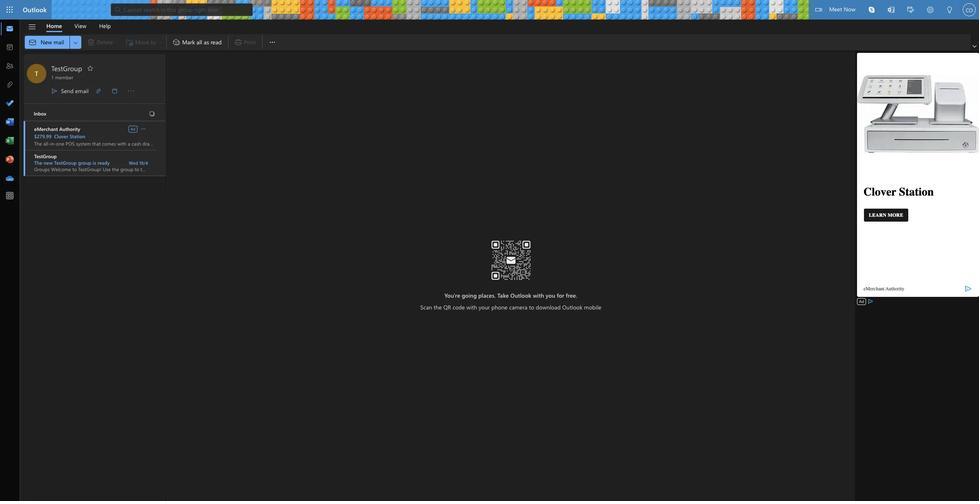 Task type: locate. For each thing, give the bounding box(es) containing it.
$279.99 clover station
[[34, 133, 85, 140]]

 button
[[862, 0, 882, 20]]

 button
[[84, 64, 97, 73]]

ad
[[130, 126, 135, 132], [860, 299, 865, 304]]

home
[[46, 22, 62, 29]]

0 vertical spatial  button
[[264, 34, 281, 50]]

2 horizontal spatial outlook
[[563, 303, 583, 311]]

wed
[[129, 160, 138, 166]]


[[172, 38, 181, 46]]

mail
[[54, 38, 64, 46]]

 button
[[90, 82, 107, 100]]

outlook up  button
[[23, 5, 47, 14]]

0 vertical spatial with
[[533, 292, 544, 299]]

0 horizontal spatial ad
[[130, 126, 135, 132]]

1 horizontal spatial ad
[[860, 299, 865, 304]]

places.
[[479, 292, 496, 299]]

 button
[[941, 0, 960, 21]]

emerchant
[[34, 126, 58, 132]]

outlook up camera
[[511, 292, 532, 299]]


[[927, 7, 934, 13]]


[[149, 111, 155, 117]]

with left you
[[533, 292, 544, 299]]

help button
[[93, 20, 117, 32]]

ad left set your advertising preferences icon
[[860, 299, 865, 304]]

 button
[[971, 42, 979, 50]]

wed 10/4
[[129, 160, 148, 166]]

meet now
[[830, 5, 856, 13]]

onedrive image
[[6, 175, 14, 183]]


[[816, 7, 822, 13]]

outlook down the free.
[[563, 303, 583, 311]]

testgroup up member
[[51, 64, 82, 73]]

0 horizontal spatial outlook
[[23, 5, 47, 14]]

to do image
[[6, 100, 14, 108]]

1 vertical spatial with
[[467, 303, 477, 311]]

 button
[[264, 34, 281, 50], [140, 125, 147, 133]]

0 horizontal spatial  button
[[140, 125, 147, 133]]

powerpoint image
[[6, 156, 14, 164]]

1 vertical spatial 
[[140, 125, 146, 132]]

with down going
[[467, 303, 477, 311]]

now
[[844, 5, 856, 13]]

clover
[[54, 133, 68, 140]]

word image
[[6, 118, 14, 127]]

0 horizontal spatial 
[[140, 125, 146, 132]]

station
[[70, 133, 85, 140]]

the
[[34, 159, 42, 166]]

$279.99
[[34, 133, 52, 140]]

mail image
[[6, 25, 14, 33]]


[[269, 38, 277, 46], [140, 125, 146, 132]]

files image
[[6, 81, 14, 89]]

 for rightmost  dropdown button
[[269, 38, 277, 46]]

0 vertical spatial 
[[269, 38, 277, 46]]

help
[[99, 22, 111, 29]]


[[95, 88, 102, 94]]

0 vertical spatial ad
[[130, 126, 135, 132]]

 button
[[107, 82, 123, 100]]

tab list
[[40, 20, 117, 32]]


[[128, 87, 134, 94]]

co image
[[963, 3, 976, 16]]


[[28, 38, 37, 46]]

navigation pane region
[[23, 51, 110, 501]]

the
[[434, 303, 442, 311]]

with
[[533, 292, 544, 299], [467, 303, 477, 311]]

people image
[[6, 62, 14, 70]]

code
[[453, 303, 465, 311]]

outlook
[[23, 5, 47, 14], [511, 292, 532, 299], [563, 303, 583, 311]]

testgroup right new
[[54, 159, 77, 166]]

you're
[[445, 292, 460, 299]]

1 horizontal spatial outlook
[[511, 292, 532, 299]]

view button
[[68, 20, 93, 32]]

1 horizontal spatial  button
[[264, 34, 281, 50]]

all
[[197, 38, 202, 46]]

outlook inside outlook banner
[[23, 5, 47, 14]]

 button
[[882, 0, 901, 21]]

mark
[[182, 38, 195, 46]]

mobile
[[584, 303, 602, 311]]

free.
[[566, 292, 578, 299]]

0 vertical spatial outlook
[[23, 5, 47, 14]]

testgroup down the $279.99
[[34, 153, 57, 159]]

qr
[[444, 303, 451, 311]]

t button
[[27, 64, 46, 83]]

testgroup
[[51, 64, 82, 73], [34, 153, 57, 159], [54, 159, 77, 166]]

1 vertical spatial outlook
[[511, 292, 532, 299]]

tab list inside testgroup application
[[40, 20, 117, 32]]

outlook link
[[23, 0, 47, 20]]

you're going places. take outlook with you for free. scan the qr code with your phone camera to download outlook mobile
[[421, 292, 602, 311]]

tab list containing home
[[40, 20, 117, 32]]

message list no conversations selected list box
[[24, 121, 166, 501]]

view
[[74, 22, 86, 29]]

read
[[211, 38, 222, 46]]

move & delete group
[[25, 34, 165, 50]]

1 vertical spatial  button
[[140, 125, 147, 133]]

1 horizontal spatial 
[[269, 38, 277, 46]]

 inside message list no conversations selected list box
[[140, 125, 146, 132]]

outlook banner
[[0, 0, 980, 21]]

ad up wed
[[130, 126, 135, 132]]

 send email
[[51, 87, 89, 95]]

testgroup inside testgroup popup button
[[51, 64, 82, 73]]



Task type: vqa. For each thing, say whether or not it's contained in the screenshot.
Cannot search in this group right now field
yes



Task type: describe. For each thing, give the bounding box(es) containing it.

[[973, 44, 977, 48]]


[[51, 88, 58, 94]]

calendar image
[[6, 44, 14, 52]]


[[869, 7, 875, 13]]

more apps image
[[6, 192, 14, 200]]

camera
[[509, 303, 528, 311]]

scan
[[421, 303, 432, 311]]

member
[[55, 74, 73, 81]]

ready
[[97, 159, 110, 166]]

2 vertical spatial outlook
[[563, 303, 583, 311]]

going
[[462, 292, 477, 299]]

1
[[51, 74, 54, 81]]

 button
[[146, 108, 158, 119]]


[[87, 65, 94, 72]]

testgroup button
[[50, 64, 82, 74]]

take
[[498, 292, 509, 299]]

for
[[557, 292, 565, 299]]

1 member
[[51, 74, 73, 81]]

new
[[44, 159, 53, 166]]

new
[[41, 38, 52, 46]]

meet
[[830, 5, 843, 13]]


[[114, 6, 122, 14]]

testgroup image
[[27, 64, 46, 83]]

send
[[61, 87, 74, 95]]

1 member button
[[50, 74, 73, 81]]

set your advertising preferences image
[[868, 298, 874, 305]]

the new testgroup group is ready
[[34, 159, 110, 166]]

 button
[[70, 36, 81, 49]]


[[947, 7, 954, 13]]

 for  dropdown button inside the message list no conversations selected list box
[[140, 125, 146, 132]]

 button
[[24, 20, 40, 34]]

1 horizontal spatial with
[[533, 292, 544, 299]]

download
[[536, 303, 561, 311]]

Cannot search in this group right now field
[[123, 5, 248, 14]]

message list section
[[24, 54, 166, 501]]

emerchant authority
[[34, 126, 80, 132]]

0 horizontal spatial with
[[467, 303, 477, 311]]

 button
[[921, 0, 941, 21]]

 button
[[901, 0, 921, 21]]

to
[[529, 303, 534, 311]]

 new mail
[[28, 38, 64, 46]]

as
[[204, 38, 209, 46]]

you
[[546, 292, 556, 299]]


[[72, 39, 79, 46]]

testgroup application
[[0, 0, 980, 501]]

 mark all as read
[[172, 38, 222, 46]]


[[28, 23, 36, 31]]

 button
[[123, 82, 139, 100]]


[[908, 7, 914, 13]]

ad inside message list no conversations selected list box
[[130, 126, 135, 132]]

 search field
[[111, 0, 253, 18]]

is
[[93, 159, 96, 166]]

inbox
[[34, 110, 46, 117]]

10/4
[[139, 160, 148, 166]]

group
[[78, 159, 91, 166]]

authority
[[59, 126, 80, 132]]

left-rail-appbar navigation
[[2, 20, 18, 188]]


[[888, 7, 895, 13]]

your
[[479, 303, 490, 311]]

home button
[[40, 20, 68, 32]]

t
[[35, 69, 38, 78]]

phone
[[492, 303, 508, 311]]

 button inside message list no conversations selected list box
[[140, 125, 147, 133]]

email
[[75, 87, 89, 95]]

1 vertical spatial ad
[[860, 299, 865, 304]]

excel image
[[6, 137, 14, 145]]


[[111, 88, 118, 94]]



